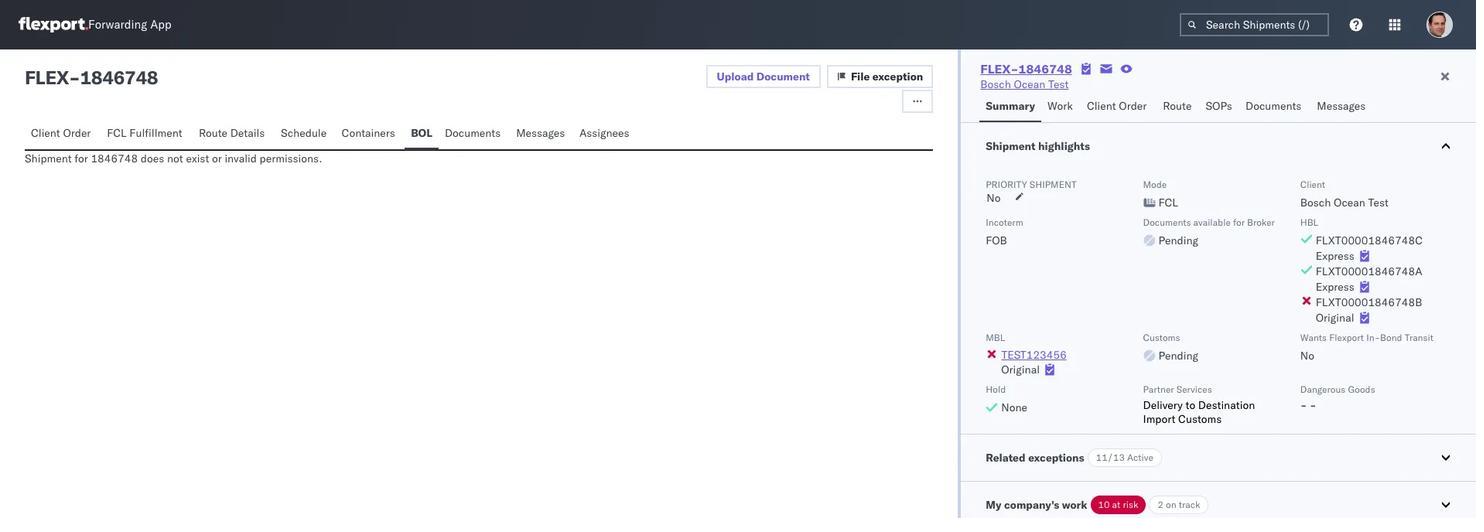 Task type: describe. For each thing, give the bounding box(es) containing it.
incoterm
[[986, 217, 1023, 228]]

test123456 button
[[1001, 348, 1067, 362]]

highlights
[[1038, 139, 1090, 153]]

shipment for 1846748 does not exist or invalid permissions.
[[25, 152, 322, 166]]

none
[[1001, 401, 1028, 415]]

0 horizontal spatial documents button
[[439, 119, 510, 149]]

assignees
[[579, 126, 629, 140]]

exceptions
[[1028, 451, 1085, 465]]

hbl
[[1301, 217, 1319, 228]]

to
[[1186, 398, 1196, 412]]

exception
[[873, 70, 923, 84]]

0 horizontal spatial for
[[75, 152, 88, 166]]

documents for the rightmost documents button
[[1246, 99, 1302, 113]]

bosch ocean test link
[[981, 77, 1069, 92]]

flexport
[[1329, 332, 1364, 344]]

exist
[[186, 152, 209, 166]]

details
[[230, 126, 265, 140]]

mbl
[[986, 332, 1005, 344]]

summary
[[986, 99, 1035, 113]]

schedule
[[281, 126, 327, 140]]

import
[[1143, 412, 1176, 426]]

flex-1846748 link
[[981, 61, 1072, 77]]

transit
[[1405, 332, 1434, 344]]

1846748 up bosch ocean test
[[1019, 61, 1072, 77]]

fcl fulfillment button
[[101, 119, 193, 149]]

flxt00001846748a
[[1316, 265, 1423, 279]]

on
[[1166, 499, 1177, 511]]

priority shipment
[[986, 179, 1077, 190]]

containers button
[[335, 119, 405, 149]]

0 vertical spatial original
[[1316, 311, 1355, 325]]

hold
[[986, 384, 1006, 395]]

1 horizontal spatial -
[[1301, 398, 1307, 412]]

risk
[[1123, 499, 1139, 511]]

wants
[[1301, 332, 1327, 344]]

1846748 for 1846748
[[80, 66, 158, 89]]

bosch ocean test
[[981, 77, 1069, 91]]

invalid
[[225, 152, 257, 166]]

11/13 active
[[1096, 452, 1154, 463]]

shipment for shipment highlights
[[986, 139, 1036, 153]]

work button
[[1041, 92, 1081, 122]]

0 vertical spatial customs
[[1143, 332, 1181, 344]]

forwarding app link
[[19, 17, 171, 32]]

flxt00001846748b
[[1316, 296, 1422, 310]]

bosch inside client bosch ocean test incoterm fob
[[1301, 196, 1331, 210]]

active
[[1127, 452, 1154, 463]]

0 horizontal spatial client order button
[[25, 119, 101, 149]]

wants flexport in-bond transit no
[[1301, 332, 1434, 363]]

company's
[[1004, 498, 1060, 512]]

summary button
[[980, 92, 1041, 122]]

forwarding
[[88, 17, 147, 32]]

sops
[[1206, 99, 1233, 113]]

app
[[150, 17, 171, 32]]

documents available for broker
[[1143, 217, 1275, 228]]

related exceptions
[[986, 451, 1085, 465]]

partner
[[1143, 384, 1174, 395]]

dangerous goods - -
[[1301, 384, 1376, 412]]

does
[[141, 152, 164, 166]]

2
[[1158, 499, 1164, 511]]

1 horizontal spatial documents button
[[1240, 92, 1311, 122]]

document
[[757, 70, 810, 84]]

pending for customs
[[1159, 349, 1199, 363]]

1 horizontal spatial client order button
[[1081, 92, 1157, 122]]

client for rightmost client order button
[[1087, 99, 1116, 113]]

express for flxt00001846748a
[[1316, 280, 1355, 294]]

route details button
[[193, 119, 275, 149]]

10 at risk
[[1098, 499, 1139, 511]]

forwarding app
[[88, 17, 171, 32]]

containers
[[342, 126, 395, 140]]

0 vertical spatial bosch
[[981, 77, 1011, 91]]

0 horizontal spatial -
[[69, 66, 80, 89]]

route button
[[1157, 92, 1200, 122]]

flex-
[[981, 61, 1019, 77]]

my company's work
[[986, 498, 1088, 512]]

1 horizontal spatial order
[[1119, 99, 1147, 113]]

client inside client bosch ocean test incoterm fob
[[1301, 179, 1326, 190]]

mode
[[1143, 179, 1167, 190]]

bol
[[411, 126, 432, 140]]

route for route
[[1163, 99, 1192, 113]]

flxt00001846748c
[[1316, 234, 1423, 248]]

permissions.
[[260, 152, 322, 166]]

fulfillment
[[129, 126, 182, 140]]

2 on track
[[1158, 499, 1200, 511]]

route details
[[199, 126, 265, 140]]



Task type: vqa. For each thing, say whether or not it's contained in the screenshot.
Completed
no



Task type: locate. For each thing, give the bounding box(es) containing it.
1846748 left does
[[91, 152, 138, 166]]

messages for the left messages button
[[516, 126, 565, 140]]

bol button
[[405, 119, 439, 149]]

pending
[[1159, 234, 1199, 248], [1159, 349, 1199, 363]]

0 horizontal spatial client order
[[31, 126, 91, 140]]

1846748 for does not exist or invalid permissions.
[[91, 152, 138, 166]]

client bosch ocean test incoterm fob
[[986, 179, 1389, 248]]

Search Shipments (/) text field
[[1180, 13, 1329, 36]]

1 vertical spatial no
[[1301, 349, 1315, 363]]

work
[[1062, 498, 1088, 512]]

1 horizontal spatial client
[[1087, 99, 1116, 113]]

client for client order button to the left
[[31, 126, 60, 140]]

0 vertical spatial pending
[[1159, 234, 1199, 248]]

ocean inside 'bosch ocean test' link
[[1014, 77, 1046, 91]]

1 horizontal spatial original
[[1316, 311, 1355, 325]]

0 horizontal spatial no
[[987, 191, 1001, 205]]

0 horizontal spatial client
[[31, 126, 60, 140]]

express up flxt00001846748a
[[1316, 249, 1355, 263]]

client order for client order button to the left
[[31, 126, 91, 140]]

1 express from the top
[[1316, 249, 1355, 263]]

1 vertical spatial order
[[63, 126, 91, 140]]

1 horizontal spatial ocean
[[1334, 196, 1366, 210]]

file
[[851, 70, 870, 84]]

0 horizontal spatial messages
[[516, 126, 565, 140]]

bosch down flex-
[[981, 77, 1011, 91]]

0 vertical spatial documents
[[1246, 99, 1302, 113]]

1 vertical spatial customs
[[1179, 412, 1222, 426]]

bosch up hbl
[[1301, 196, 1331, 210]]

fob
[[986, 234, 1007, 248]]

shipment highlights
[[986, 139, 1090, 153]]

pending up services
[[1159, 349, 1199, 363]]

customs up partner
[[1143, 332, 1181, 344]]

1 horizontal spatial no
[[1301, 349, 1315, 363]]

0 vertical spatial no
[[987, 191, 1001, 205]]

documents down mode
[[1143, 217, 1191, 228]]

1 vertical spatial for
[[1233, 217, 1245, 228]]

messages for the right messages button
[[1317, 99, 1366, 113]]

no down "wants"
[[1301, 349, 1315, 363]]

0 vertical spatial fcl
[[107, 126, 127, 140]]

1 vertical spatial ocean
[[1334, 196, 1366, 210]]

1 horizontal spatial test
[[1368, 196, 1389, 210]]

1 vertical spatial client order
[[31, 126, 91, 140]]

flex
[[25, 66, 69, 89]]

customs down services
[[1179, 412, 1222, 426]]

messages
[[1317, 99, 1366, 113], [516, 126, 565, 140]]

for left does
[[75, 152, 88, 166]]

1 horizontal spatial messages
[[1317, 99, 1366, 113]]

upload document button
[[706, 65, 821, 88]]

or
[[212, 152, 222, 166]]

1 vertical spatial pending
[[1159, 349, 1199, 363]]

test inside client bosch ocean test incoterm fob
[[1368, 196, 1389, 210]]

10
[[1098, 499, 1110, 511]]

ocean up the flxt00001846748c
[[1334, 196, 1366, 210]]

client down flex
[[31, 126, 60, 140]]

order left route button
[[1119, 99, 1147, 113]]

client up hbl
[[1301, 179, 1326, 190]]

0 vertical spatial express
[[1316, 249, 1355, 263]]

test
[[1049, 77, 1069, 91], [1368, 196, 1389, 210]]

documents for documents available for broker
[[1143, 217, 1191, 228]]

0 horizontal spatial shipment
[[25, 152, 72, 166]]

bosch
[[981, 77, 1011, 91], [1301, 196, 1331, 210]]

goods
[[1348, 384, 1376, 395]]

client order button right the work
[[1081, 92, 1157, 122]]

2 horizontal spatial documents
[[1246, 99, 1302, 113]]

0 horizontal spatial bosch
[[981, 77, 1011, 91]]

route for route details
[[199, 126, 228, 140]]

1 horizontal spatial bosch
[[1301, 196, 1331, 210]]

at
[[1112, 499, 1121, 511]]

messages button
[[1311, 92, 1374, 122], [510, 119, 573, 149]]

1 horizontal spatial messages button
[[1311, 92, 1374, 122]]

1 horizontal spatial fcl
[[1159, 196, 1178, 210]]

1 horizontal spatial shipment
[[986, 139, 1036, 153]]

upload document
[[717, 70, 810, 84]]

2 horizontal spatial -
[[1310, 398, 1317, 412]]

ocean down flex-1846748
[[1014, 77, 1046, 91]]

order down flex - 1846748
[[63, 126, 91, 140]]

documents
[[1246, 99, 1302, 113], [445, 126, 501, 140], [1143, 217, 1191, 228]]

for
[[75, 152, 88, 166], [1233, 217, 1245, 228]]

client order right work button
[[1087, 99, 1147, 113]]

not
[[167, 152, 183, 166]]

1 vertical spatial test
[[1368, 196, 1389, 210]]

documents for left documents button
[[445, 126, 501, 140]]

1 vertical spatial original
[[1001, 363, 1040, 377]]

0 vertical spatial order
[[1119, 99, 1147, 113]]

documents button right sops
[[1240, 92, 1311, 122]]

shipment for shipment for 1846748 does not exist or invalid permissions.
[[25, 152, 72, 166]]

client
[[1087, 99, 1116, 113], [31, 126, 60, 140], [1301, 179, 1326, 190]]

fcl for fcl fulfillment
[[107, 126, 127, 140]]

0 vertical spatial client order
[[1087, 99, 1147, 113]]

fcl for fcl
[[1159, 196, 1178, 210]]

test up the work
[[1049, 77, 1069, 91]]

delivery
[[1143, 398, 1183, 412]]

0 vertical spatial route
[[1163, 99, 1192, 113]]

0 vertical spatial test
[[1049, 77, 1069, 91]]

route up or
[[199, 126, 228, 140]]

priority
[[986, 179, 1027, 190]]

upload
[[717, 70, 754, 84]]

0 vertical spatial for
[[75, 152, 88, 166]]

client order
[[1087, 99, 1147, 113], [31, 126, 91, 140]]

fcl left fulfillment
[[107, 126, 127, 140]]

1 horizontal spatial client order
[[1087, 99, 1147, 113]]

my
[[986, 498, 1002, 512]]

destination
[[1198, 398, 1255, 412]]

client order button down flex
[[25, 119, 101, 149]]

documents button right bol on the left top of page
[[439, 119, 510, 149]]

assignees button
[[573, 119, 638, 149]]

0 horizontal spatial order
[[63, 126, 91, 140]]

sops button
[[1200, 92, 1240, 122]]

documents button
[[1240, 92, 1311, 122], [439, 119, 510, 149]]

documents right sops button on the top right of page
[[1246, 99, 1302, 113]]

client order for rightmost client order button
[[1087, 99, 1147, 113]]

no down the priority
[[987, 191, 1001, 205]]

for left broker
[[1233, 217, 1245, 228]]

route left sops
[[1163, 99, 1192, 113]]

file exception button
[[827, 65, 933, 88], [827, 65, 933, 88]]

1 vertical spatial fcl
[[1159, 196, 1178, 210]]

shipment
[[1030, 179, 1077, 190]]

route
[[1163, 99, 1192, 113], [199, 126, 228, 140]]

0 horizontal spatial fcl
[[107, 126, 127, 140]]

1846748 down forwarding
[[80, 66, 158, 89]]

11/13
[[1096, 452, 1125, 463]]

1846748
[[1019, 61, 1072, 77], [80, 66, 158, 89], [91, 152, 138, 166]]

broker
[[1247, 217, 1275, 228]]

original up flexport
[[1316, 311, 1355, 325]]

partner services delivery to destination import customs
[[1143, 384, 1255, 426]]

no
[[987, 191, 1001, 205], [1301, 349, 1315, 363]]

pending down documents available for broker
[[1159, 234, 1199, 248]]

work
[[1048, 99, 1073, 113]]

original down "test123456"
[[1001, 363, 1040, 377]]

dangerous
[[1301, 384, 1346, 395]]

express for flxt00001846748c
[[1316, 249, 1355, 263]]

express up the "flxt00001846748b"
[[1316, 280, 1355, 294]]

2 express from the top
[[1316, 280, 1355, 294]]

shipment
[[986, 139, 1036, 153], [25, 152, 72, 166]]

flexport. image
[[19, 17, 88, 32]]

2 pending from the top
[[1159, 349, 1199, 363]]

1 vertical spatial express
[[1316, 280, 1355, 294]]

0 horizontal spatial test
[[1049, 77, 1069, 91]]

client order down flex
[[31, 126, 91, 140]]

ocean
[[1014, 77, 1046, 91], [1334, 196, 1366, 210]]

original
[[1316, 311, 1355, 325], [1001, 363, 1040, 377]]

schedule button
[[275, 119, 335, 149]]

1 pending from the top
[[1159, 234, 1199, 248]]

0 horizontal spatial messages button
[[510, 119, 573, 149]]

0 horizontal spatial documents
[[445, 126, 501, 140]]

fcl
[[107, 126, 127, 140], [1159, 196, 1178, 210]]

1 vertical spatial bosch
[[1301, 196, 1331, 210]]

available
[[1194, 217, 1231, 228]]

1 vertical spatial messages
[[516, 126, 565, 140]]

services
[[1177, 384, 1212, 395]]

flex-1846748
[[981, 61, 1072, 77]]

order
[[1119, 99, 1147, 113], [63, 126, 91, 140]]

file exception
[[851, 70, 923, 84]]

fcl down mode
[[1159, 196, 1178, 210]]

track
[[1179, 499, 1200, 511]]

no inside wants flexport in-bond transit no
[[1301, 349, 1315, 363]]

fcl inside button
[[107, 126, 127, 140]]

1 horizontal spatial for
[[1233, 217, 1245, 228]]

0 horizontal spatial ocean
[[1014, 77, 1046, 91]]

test up the flxt00001846748c
[[1368, 196, 1389, 210]]

0 vertical spatial messages
[[1317, 99, 1366, 113]]

1 horizontal spatial documents
[[1143, 217, 1191, 228]]

1 vertical spatial client
[[31, 126, 60, 140]]

0 horizontal spatial original
[[1001, 363, 1040, 377]]

related
[[986, 451, 1026, 465]]

fcl fulfillment
[[107, 126, 182, 140]]

shipment inside button
[[986, 139, 1036, 153]]

customs
[[1143, 332, 1181, 344], [1179, 412, 1222, 426]]

-
[[69, 66, 80, 89], [1301, 398, 1307, 412], [1310, 398, 1317, 412]]

flex - 1846748
[[25, 66, 158, 89]]

client right work button
[[1087, 99, 1116, 113]]

2 vertical spatial client
[[1301, 179, 1326, 190]]

customs inside partner services delivery to destination import customs
[[1179, 412, 1222, 426]]

2 horizontal spatial client
[[1301, 179, 1326, 190]]

documents right bol on the left top of page
[[445, 126, 501, 140]]

1 horizontal spatial route
[[1163, 99, 1192, 113]]

2 vertical spatial documents
[[1143, 217, 1191, 228]]

ocean inside client bosch ocean test incoterm fob
[[1334, 196, 1366, 210]]

shipment highlights button
[[961, 123, 1476, 169]]

1 vertical spatial documents
[[445, 126, 501, 140]]

1 vertical spatial route
[[199, 126, 228, 140]]

0 horizontal spatial route
[[199, 126, 228, 140]]

in-
[[1367, 332, 1380, 344]]

0 vertical spatial ocean
[[1014, 77, 1046, 91]]

test123456
[[1002, 348, 1067, 362]]

0 vertical spatial client
[[1087, 99, 1116, 113]]

pending for documents available for broker
[[1159, 234, 1199, 248]]

bond
[[1380, 332, 1403, 344]]



